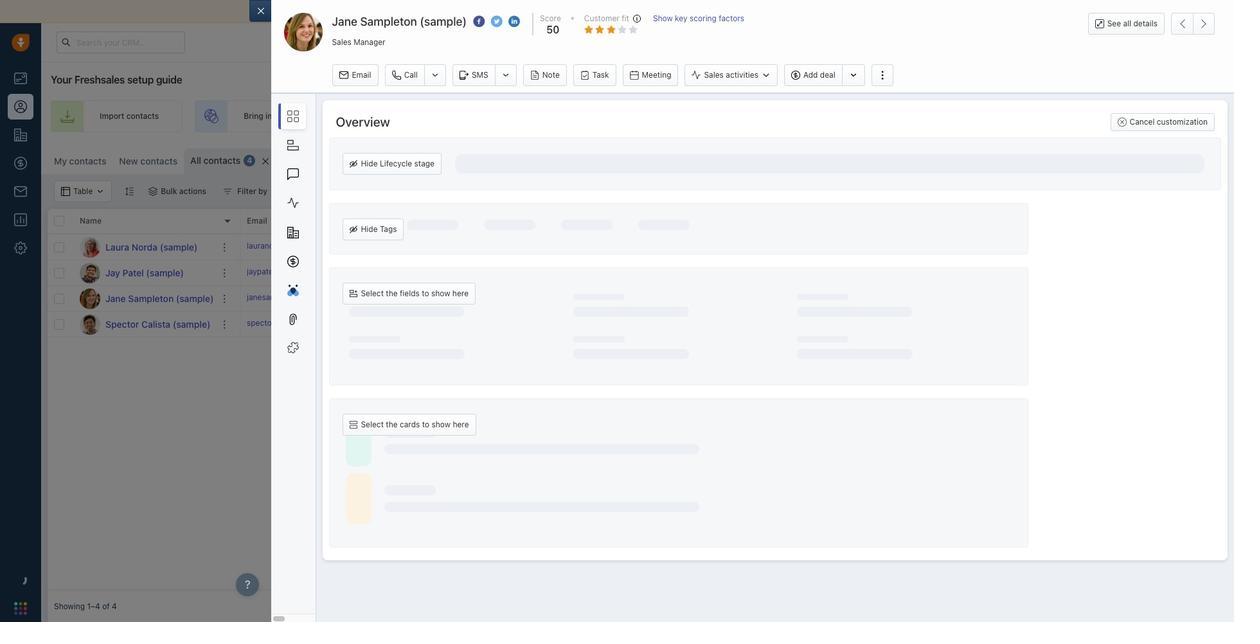 Task type: vqa. For each thing, say whether or not it's contained in the screenshot.
left widgetz.io
no



Task type: describe. For each thing, give the bounding box(es) containing it.
customize
[[973, 154, 1012, 164]]

setup
[[127, 74, 154, 86]]

0 vertical spatial of
[[589, 6, 598, 17]]

sales manager
[[332, 37, 386, 47]]

12
[[299, 156, 308, 166]]

meeting
[[642, 70, 671, 80]]

score 50
[[540, 14, 561, 35]]

qualified
[[840, 294, 872, 303]]

enable
[[507, 6, 536, 17]]

task button
[[573, 64, 616, 86]]

sampleton inside jane sampleton (sample) link
[[128, 293, 174, 304]]

to for select the fields to show here
[[422, 289, 429, 298]]

(sample) for j icon
[[176, 293, 214, 304]]

filter by
[[237, 186, 267, 196]]

container_wx8msf4aqz5i3rn1 image inside filter by button
[[223, 187, 232, 196]]

customize table
[[973, 154, 1033, 164]]

1 james peterson from the top
[[744, 268, 803, 278]]

score for score
[[536, 216, 558, 226]]

bulk
[[161, 186, 177, 196]]

s image
[[80, 314, 100, 335]]

lifecycle
[[380, 159, 412, 168]]

to for connect your mailbox to improve deliverability and enable 2-way sync of email conversations. import all your sales data
[[385, 6, 394, 17]]

freshsales
[[74, 74, 125, 86]]

all contacts 4
[[190, 155, 252, 166]]

1 vertical spatial add deal
[[1082, 111, 1115, 121]]

cancel
[[1130, 117, 1155, 127]]

cell for jaypatelsample@gmail.com
[[1012, 260, 1228, 285]]

lauranordasample@gmail.com
[[247, 241, 356, 251]]

overview
[[336, 114, 390, 129]]

show key scoring factors link
[[653, 13, 744, 37]]

showing 1–4 of 4
[[54, 602, 117, 612]]

jay patel (sample) link
[[105, 266, 184, 279]]

2-
[[538, 6, 548, 17]]

50 button
[[543, 24, 560, 35]]

mailbox
[[350, 6, 383, 17]]

to for select the cards to show here
[[422, 420, 430, 429]]

call link
[[385, 64, 424, 86]]

press space to select this row. row containing 18
[[240, 260, 1228, 286]]

row group containing laura norda (sample)
[[48, 235, 240, 338]]

sms button
[[453, 64, 495, 86]]

1 james from the top
[[744, 268, 768, 278]]

sales for sales manager
[[332, 37, 352, 47]]

janesampleton@gmail.com link
[[247, 292, 344, 305]]

fit
[[622, 14, 629, 23]]

note button
[[523, 64, 567, 86]]

customization
[[1157, 117, 1208, 127]]

add for janesampleton@gmail.com 3684932360
[[669, 294, 683, 303]]

(sample) for s icon in the left bottom of the page
[[173, 319, 211, 329]]

the for fields
[[386, 289, 398, 298]]

jay
[[105, 267, 120, 278]]

see all details button
[[1088, 13, 1165, 35]]

bring in website leads link
[[195, 100, 348, 132]]

work phone
[[343, 216, 389, 226]]

connect
[[290, 6, 326, 17]]

spector calista (sample) link
[[105, 318, 211, 331]]

l image
[[80, 237, 100, 257]]

fields
[[400, 289, 420, 298]]

(sample) for l image
[[160, 241, 198, 252]]

jane sampleton (sample) inside overview "dialog"
[[332, 15, 467, 28]]

cell for janesampleton@gmail.com
[[1012, 286, 1228, 311]]

showing
[[54, 602, 85, 612]]

2 james from the top
[[744, 294, 768, 303]]

hide for hide tags
[[361, 224, 378, 234]]

overview dialog
[[250, 0, 1234, 622]]

filter
[[237, 186, 256, 196]]

all contacts link
[[190, 154, 241, 167]]

hide lifecycle stage button
[[343, 153, 442, 175]]

here for select the cards to show here
[[453, 420, 469, 429]]

my contacts
[[54, 156, 106, 167]]

filter by button
[[215, 181, 276, 203]]

all
[[190, 155, 201, 166]]

1 vertical spatial of
[[102, 602, 110, 612]]

note
[[542, 70, 560, 80]]

press space to select this row. row containing spectorcalista@gmail.com
[[240, 312, 1228, 338]]

tags inside button
[[380, 224, 397, 234]]

(sample) for j image
[[146, 267, 184, 278]]

score for score 50
[[540, 14, 561, 23]]

sales for sales activities
[[704, 70, 724, 80]]

3684945781
[[343, 318, 390, 328]]

add inside overview "dialog"
[[804, 70, 818, 80]]

import contacts inside import contacts link
[[100, 111, 159, 121]]

show for fields
[[431, 289, 450, 298]]

norda
[[132, 241, 158, 252]]

1 horizontal spatial tags
[[633, 216, 650, 226]]

sales activities
[[704, 70, 759, 80]]

new contacts
[[119, 156, 178, 167]]

j image
[[80, 263, 100, 283]]

add deal inside button
[[804, 70, 836, 80]]

1 peterson from the top
[[770, 268, 803, 278]]

1 your from the left
[[328, 6, 347, 17]]

spector
[[105, 319, 139, 329]]

select the fields to show here button
[[343, 283, 476, 305]]

improve
[[396, 6, 430, 17]]

call
[[404, 70, 418, 80]]

50
[[547, 24, 560, 35]]

sales
[[754, 6, 776, 17]]

key
[[675, 14, 688, 23]]

bulk actions button
[[140, 181, 215, 203]]

j image
[[80, 288, 100, 309]]

facebook circled image
[[473, 15, 485, 28]]

lauranordasample@gmail.com link
[[247, 240, 356, 254]]

customize table button
[[952, 149, 1041, 170]]

add deal link
[[1033, 100, 1138, 132]]

container_wx8msf4aqz5i3rn1 image inside bulk actions button
[[149, 187, 158, 196]]

⌘ o
[[350, 156, 365, 166]]

(sample) inside overview "dialog"
[[420, 15, 467, 28]]

0 horizontal spatial 4
[[112, 602, 117, 612]]

+ click to add for unqualified
[[633, 268, 683, 278]]

next activity
[[440, 216, 487, 226]]

activities
[[726, 70, 759, 80]]

add contact button
[[1159, 149, 1228, 170]]

contacts right all
[[204, 155, 241, 166]]

import inside button
[[1065, 154, 1090, 164]]

3684932360
[[343, 292, 392, 302]]

contact
[[1193, 154, 1222, 164]]

deliverability
[[433, 6, 487, 17]]

your
[[51, 74, 72, 86]]

next
[[440, 216, 457, 226]]

press space to select this row. row containing jay patel (sample)
[[48, 260, 240, 286]]

contacts inside button
[[1092, 154, 1124, 164]]

⌘
[[350, 156, 357, 166]]

guide
[[156, 74, 182, 86]]

hide tags button
[[343, 219, 404, 240]]



Task type: locate. For each thing, give the bounding box(es) containing it.
2 hide from the top
[[361, 224, 378, 234]]

import right key
[[690, 6, 718, 17]]

sms
[[472, 70, 488, 80]]

3684932360 link
[[343, 292, 392, 305]]

here
[[453, 289, 469, 298], [453, 420, 469, 429]]

close image
[[1215, 8, 1222, 15]]

spectorcalista@gmail.com 3684945781
[[247, 318, 390, 328]]

call button
[[385, 64, 424, 86]]

0 horizontal spatial add deal
[[804, 70, 836, 80]]

linkedin circled image
[[509, 15, 520, 28]]

bring
[[244, 111, 263, 121]]

+
[[343, 267, 348, 276], [440, 268, 445, 277], [633, 268, 637, 278], [633, 294, 637, 303]]

0 horizontal spatial email
[[247, 216, 267, 226]]

0 vertical spatial jane
[[332, 15, 357, 28]]

hide right ⌘
[[361, 159, 378, 168]]

0 horizontal spatial jane sampleton (sample)
[[105, 293, 214, 304]]

sampleton inside overview "dialog"
[[360, 15, 417, 28]]

show right 'cards'
[[432, 420, 451, 429]]

activity
[[459, 216, 487, 226]]

connect your mailbox link
[[290, 6, 385, 17]]

0 vertical spatial here
[[453, 289, 469, 298]]

1 horizontal spatial email
[[352, 70, 371, 80]]

meeting button
[[623, 64, 679, 86]]

select the fields to show here
[[361, 289, 469, 298]]

1 horizontal spatial sampleton
[[360, 15, 417, 28]]

grid
[[48, 208, 1228, 591]]

cell for spectorcalista@gmail.com
[[1012, 312, 1228, 337]]

4 inside the all contacts 4
[[247, 156, 252, 166]]

jane sampleton (sample) inside row group
[[105, 293, 214, 304]]

all right scoring
[[720, 6, 730, 17]]

0 vertical spatial import contacts
[[100, 111, 159, 121]]

show
[[431, 289, 450, 298], [432, 420, 451, 429]]

cell for lauranordasample@gmail.com
[[1012, 235, 1228, 260]]

cell
[[1012, 235, 1228, 260], [1012, 260, 1228, 285], [916, 286, 1012, 311], [1012, 286, 1228, 311], [916, 312, 1012, 337], [1012, 312, 1228, 337]]

jaypatelsample@gmail.com
[[247, 267, 346, 276]]

0 vertical spatial hide
[[361, 159, 378, 168]]

0 vertical spatial james
[[744, 268, 768, 278]]

connect your mailbox to improve deliverability and enable 2-way sync of email conversations. import all your sales data
[[290, 6, 797, 17]]

your left "sales"
[[732, 6, 751, 17]]

contacts right my
[[69, 156, 106, 167]]

hide inside button
[[361, 224, 378, 234]]

press space to select this row. row containing janesampleton@gmail.com
[[240, 286, 1228, 312]]

here inside button
[[453, 420, 469, 429]]

0 horizontal spatial all
[[720, 6, 730, 17]]

1 vertical spatial here
[[453, 420, 469, 429]]

add for jaypatelsample@gmail.com + click to add
[[669, 268, 683, 278]]

(sample) up spector calista (sample)
[[176, 293, 214, 304]]

4 right 1–4
[[112, 602, 117, 612]]

jane sampleton (sample)
[[332, 15, 467, 28], [105, 293, 214, 304]]

0 horizontal spatial of
[[102, 602, 110, 612]]

1 horizontal spatial import contacts
[[1065, 154, 1124, 164]]

phone
[[365, 216, 389, 226]]

1 vertical spatial peterson
[[770, 294, 803, 303]]

2 james peterson from the top
[[744, 294, 803, 303]]

press space to select this row. row containing spector calista (sample)
[[48, 312, 240, 338]]

0 vertical spatial + click to add
[[633, 268, 683, 278]]

cancel customization
[[1130, 117, 1208, 127]]

sales activities button
[[685, 64, 784, 86], [685, 64, 778, 86]]

0 vertical spatial 4
[[247, 156, 252, 166]]

hide for hide lifecycle stage
[[361, 159, 378, 168]]

stage
[[414, 159, 435, 168]]

12 more...
[[299, 156, 336, 166]]

import down add deal link
[[1065, 154, 1090, 164]]

bring in website leads
[[244, 111, 325, 121]]

row group
[[48, 235, 240, 338], [240, 235, 1228, 338]]

0 vertical spatial sales
[[332, 37, 352, 47]]

spector calista (sample)
[[105, 319, 211, 329]]

0 vertical spatial jane sampleton (sample)
[[332, 15, 467, 28]]

Search your CRM... text field
[[57, 32, 185, 53]]

0 vertical spatial sampleton
[[360, 15, 417, 28]]

(sample) right calista
[[173, 319, 211, 329]]

the left fields
[[386, 289, 398, 298]]

import contacts link
[[51, 100, 182, 132]]

name
[[80, 216, 102, 226]]

1 horizontal spatial your
[[732, 6, 751, 17]]

email
[[600, 6, 623, 17]]

laura norda (sample) link
[[105, 241, 198, 254]]

jay patel (sample)
[[105, 267, 184, 278]]

0 vertical spatial email
[[352, 70, 371, 80]]

1 horizontal spatial deal
[[1099, 111, 1115, 121]]

bulk actions
[[161, 186, 206, 196]]

2 row group from the left
[[240, 235, 1228, 338]]

freshworks switcher image
[[14, 602, 27, 615]]

my
[[54, 156, 67, 167]]

the inside 'button'
[[386, 289, 398, 298]]

here inside 'button'
[[453, 289, 469, 298]]

select inside button
[[361, 420, 384, 429]]

0 vertical spatial score
[[540, 14, 561, 23]]

0 vertical spatial add deal
[[804, 70, 836, 80]]

to inside button
[[422, 420, 430, 429]]

show
[[653, 14, 673, 23]]

1 vertical spatial james peterson
[[744, 294, 803, 303]]

click for +
[[640, 268, 658, 278]]

(sample)
[[420, 15, 467, 28], [160, 241, 198, 252], [146, 267, 184, 278], [949, 268, 981, 278], [176, 293, 214, 304], [173, 319, 211, 329]]

3684945781 link
[[343, 318, 390, 331]]

here for select the fields to show here
[[453, 289, 469, 298]]

1 vertical spatial 4
[[112, 602, 117, 612]]

contacts right new
[[140, 156, 178, 167]]

1 horizontal spatial add deal
[[1082, 111, 1115, 121]]

your left mailbox
[[328, 6, 347, 17]]

+ click to add for qualified
[[633, 294, 683, 303]]

jane sampleton (sample) up 'manager'
[[332, 15, 467, 28]]

by
[[258, 186, 267, 196]]

1 horizontal spatial jane sampleton (sample)
[[332, 15, 467, 28]]

cancel customization button
[[1111, 113, 1215, 131]]

show for cards
[[432, 420, 451, 429]]

0 horizontal spatial your
[[328, 6, 347, 17]]

0 vertical spatial james peterson
[[744, 268, 803, 278]]

0 vertical spatial import
[[690, 6, 718, 17]]

1 + click to add from the top
[[633, 268, 683, 278]]

spectorcalista@gmail.com link
[[247, 318, 342, 331]]

1–4
[[87, 602, 100, 612]]

jane inside jane sampleton (sample) link
[[105, 293, 126, 304]]

(sample) up jane sampleton (sample) link
[[146, 267, 184, 278]]

of right sync
[[589, 6, 598, 17]]

janesampleton@gmail.com
[[247, 292, 344, 302]]

press space to select this row. row containing laura norda (sample)
[[48, 235, 240, 260]]

4167348672
[[343, 241, 390, 251]]

0 horizontal spatial sampleton
[[128, 293, 174, 304]]

contacts down setup
[[126, 111, 159, 121]]

(sample) right corp
[[949, 268, 981, 278]]

select the cards to show here
[[361, 420, 469, 429]]

2 your from the left
[[732, 6, 751, 17]]

1 vertical spatial select
[[361, 420, 384, 429]]

12 more... button
[[281, 152, 343, 170]]

2 horizontal spatial import
[[1065, 154, 1090, 164]]

email down sales manager
[[352, 70, 371, 80]]

press space to select this row. row containing 37
[[240, 235, 1228, 260]]

1 vertical spatial jane
[[105, 293, 126, 304]]

1 vertical spatial import
[[100, 111, 124, 121]]

all right see
[[1123, 19, 1132, 28]]

1 vertical spatial sales
[[704, 70, 724, 80]]

1 vertical spatial email
[[247, 216, 267, 226]]

show down + add task
[[431, 289, 450, 298]]

container_wx8msf4aqz5i3rn1 image
[[149, 187, 158, 196], [223, 187, 232, 196], [732, 268, 741, 277], [440, 294, 449, 303]]

contacts
[[126, 111, 159, 121], [1092, 154, 1124, 164], [204, 155, 241, 166], [69, 156, 106, 167], [140, 156, 178, 167]]

score up "37" on the left
[[536, 216, 558, 226]]

0 vertical spatial peterson
[[770, 268, 803, 278]]

email inside button
[[352, 70, 371, 80]]

0 horizontal spatial deal
[[820, 70, 836, 80]]

row group containing 37
[[240, 235, 1228, 338]]

all inside button
[[1123, 19, 1132, 28]]

show inside 'button'
[[431, 289, 450, 298]]

0 horizontal spatial import contacts
[[100, 111, 159, 121]]

select up 3684945781 on the bottom left of the page
[[361, 289, 384, 298]]

contacts down add deal link
[[1092, 154, 1124, 164]]

1 vertical spatial + click to add
[[633, 294, 683, 303]]

e corp (sample) link
[[922, 268, 981, 278]]

of right 1–4
[[102, 602, 110, 612]]

hide lifecycle stage
[[361, 159, 435, 168]]

in
[[266, 111, 272, 121]]

calista
[[141, 319, 170, 329]]

score
[[540, 14, 561, 23], [536, 216, 558, 226]]

1 vertical spatial jane sampleton (sample)
[[105, 293, 214, 304]]

janesampleton@gmail.com 3684932360
[[247, 292, 392, 302]]

grid containing 37
[[48, 208, 1228, 591]]

hide up the 4167348672
[[361, 224, 378, 234]]

import
[[690, 6, 718, 17], [100, 111, 124, 121], [1065, 154, 1090, 164]]

jane sampleton (sample) up spector calista (sample)
[[105, 293, 214, 304]]

james peterson
[[744, 268, 803, 278], [744, 294, 803, 303]]

actions
[[179, 186, 206, 196]]

import contacts down add deal link
[[1065, 154, 1124, 164]]

add
[[380, 267, 394, 276], [669, 268, 683, 278], [669, 294, 683, 303]]

37
[[536, 241, 548, 253]]

sampleton down jay patel (sample) link
[[128, 293, 174, 304]]

1 vertical spatial the
[[386, 420, 398, 429]]

score inside overview "dialog"
[[540, 14, 561, 23]]

click for 3684932360
[[640, 294, 658, 303]]

0 vertical spatial deal
[[820, 70, 836, 80]]

select inside 'button'
[[361, 289, 384, 298]]

jane inside overview "dialog"
[[332, 15, 357, 28]]

1 vertical spatial show
[[432, 420, 451, 429]]

4 up "filter by"
[[247, 156, 252, 166]]

1 vertical spatial sampleton
[[128, 293, 174, 304]]

patel
[[123, 267, 144, 278]]

manager
[[354, 37, 386, 47]]

1 horizontal spatial import
[[690, 6, 718, 17]]

1 hide from the top
[[361, 159, 378, 168]]

0 vertical spatial the
[[386, 289, 398, 298]]

0 horizontal spatial jane
[[105, 293, 126, 304]]

2 peterson from the top
[[770, 294, 803, 303]]

the left 'cards'
[[386, 420, 398, 429]]

deal inside button
[[820, 70, 836, 80]]

1 vertical spatial all
[[1123, 19, 1132, 28]]

0 vertical spatial show
[[431, 289, 450, 298]]

0 horizontal spatial sales
[[332, 37, 352, 47]]

1 vertical spatial james
[[744, 294, 768, 303]]

+ click to add
[[633, 268, 683, 278], [633, 294, 683, 303]]

1 horizontal spatial sales
[[704, 70, 724, 80]]

1 vertical spatial hide
[[361, 224, 378, 234]]

sampleton up 'manager'
[[360, 15, 417, 28]]

select left 'cards'
[[361, 420, 384, 429]]

(sample) left 'facebook circled' icon
[[420, 15, 467, 28]]

1 row group from the left
[[48, 235, 240, 338]]

customer
[[584, 14, 620, 23]]

import down your freshsales setup guide
[[100, 111, 124, 121]]

twitter circled image
[[491, 15, 503, 28]]

email down "filter by"
[[247, 216, 267, 226]]

task
[[463, 268, 479, 277]]

1 horizontal spatial of
[[589, 6, 598, 17]]

here right 'cards'
[[453, 420, 469, 429]]

my contacts button
[[48, 149, 113, 174], [54, 156, 106, 167]]

1 horizontal spatial all
[[1123, 19, 1132, 28]]

e
[[922, 268, 927, 278]]

the inside button
[[386, 420, 398, 429]]

sales left 'manager'
[[332, 37, 352, 47]]

your
[[328, 6, 347, 17], [732, 6, 751, 17]]

show inside button
[[432, 420, 451, 429]]

2 select from the top
[[361, 420, 384, 429]]

add contact
[[1176, 154, 1222, 164]]

2 the from the top
[[386, 420, 398, 429]]

0 horizontal spatial tags
[[380, 224, 397, 234]]

1 horizontal spatial 4
[[247, 156, 252, 166]]

score up "50" button
[[540, 14, 561, 23]]

0 vertical spatial all
[[720, 6, 730, 17]]

factors
[[719, 14, 744, 23]]

1 select from the top
[[361, 289, 384, 298]]

new
[[119, 156, 138, 167]]

1 the from the top
[[386, 289, 398, 298]]

1 vertical spatial deal
[[1099, 111, 1115, 121]]

sales left activities
[[704, 70, 724, 80]]

leads
[[305, 111, 325, 121]]

(sample) right norda
[[160, 241, 198, 252]]

import contacts inside import contacts button
[[1065, 154, 1124, 164]]

select for select the fields to show here
[[361, 289, 384, 298]]

2 vertical spatial import
[[1065, 154, 1090, 164]]

jane up sales manager
[[332, 15, 357, 28]]

press space to select this row. row
[[48, 235, 240, 260], [240, 235, 1228, 260], [48, 260, 240, 286], [240, 260, 1228, 286], [48, 286, 240, 312], [240, 286, 1228, 312], [48, 312, 240, 338], [240, 312, 1228, 338]]

laura norda (sample)
[[105, 241, 198, 252]]

task
[[593, 70, 609, 80]]

1 vertical spatial import contacts
[[1065, 154, 1124, 164]]

0 vertical spatial select
[[361, 289, 384, 298]]

select for select the cards to show here
[[361, 420, 384, 429]]

4167348672 link
[[343, 240, 390, 254]]

press space to select this row. row containing jane sampleton (sample)
[[48, 286, 240, 312]]

to for jaypatelsample@gmail.com + click to add
[[370, 267, 378, 276]]

to inside 'button'
[[422, 289, 429, 298]]

name row
[[48, 209, 240, 235]]

import contacts down setup
[[100, 111, 159, 121]]

spectorcalista@gmail.com
[[247, 318, 342, 328]]

here down + add task
[[453, 289, 469, 298]]

the for cards
[[386, 420, 398, 429]]

see all details
[[1108, 19, 1158, 28]]

jane right j icon
[[105, 293, 126, 304]]

0 horizontal spatial import
[[100, 111, 124, 121]]

1 horizontal spatial jane
[[332, 15, 357, 28]]

add
[[804, 70, 818, 80], [1082, 111, 1097, 121], [1176, 154, 1191, 164], [447, 268, 461, 277]]

website
[[274, 111, 303, 121]]

hide inside 'button'
[[361, 159, 378, 168]]

and
[[489, 6, 505, 17]]

1 vertical spatial score
[[536, 216, 558, 226]]

2 + click to add from the top
[[633, 294, 683, 303]]

way
[[548, 6, 565, 17]]



